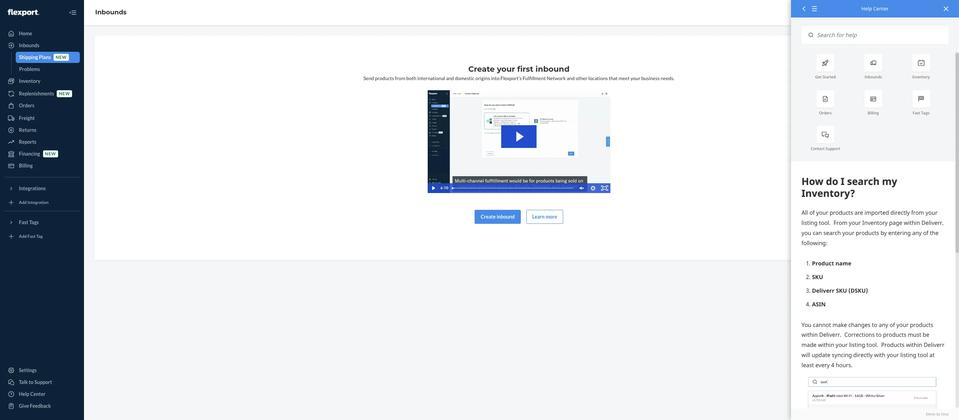 Task type: describe. For each thing, give the bounding box(es) containing it.
add for add integration
[[19, 200, 27, 205]]

1 horizontal spatial inbounds link
[[95, 8, 127, 16]]

new for replenishments
[[59, 91, 70, 96]]

contact
[[811, 146, 825, 151]]

contact support
[[811, 146, 841, 151]]

1 vertical spatial inbounds
[[19, 42, 39, 48]]

plans
[[39, 54, 51, 60]]

elevio by dixa
[[926, 412, 949, 417]]

learn more
[[532, 214, 557, 220]]

domestic
[[455, 75, 475, 81]]

1 vertical spatial help
[[19, 392, 29, 397]]

create for your
[[469, 64, 495, 74]]

settings link
[[4, 365, 80, 376]]

tags inside dropdown button
[[29, 220, 39, 226]]

dixa
[[942, 412, 949, 417]]

elevio by dixa link
[[802, 412, 949, 417]]

create your first inbound send products from both international and domestic origins into flexport's fulfillment network and other locations that meet your business needs.
[[364, 64, 675, 81]]

1 horizontal spatial inbounds
[[95, 8, 127, 16]]

other
[[576, 75, 588, 81]]

fulfillment
[[523, 75, 546, 81]]

fast inside dropdown button
[[19, 220, 28, 226]]

inventory link
[[4, 76, 80, 87]]

financing
[[19, 151, 40, 157]]

into
[[491, 75, 500, 81]]

0 vertical spatial fast tags
[[913, 110, 930, 115]]

home link
[[4, 28, 80, 39]]

1 vertical spatial help center
[[19, 392, 46, 397]]

started
[[823, 74, 836, 80]]

flexport's
[[501, 75, 522, 81]]

1 horizontal spatial billing
[[868, 110, 879, 115]]

inbound inside create your first inbound send products from both international and domestic origins into flexport's fulfillment network and other locations that meet your business needs.
[[536, 64, 570, 74]]

0 vertical spatial your
[[497, 64, 515, 74]]

send
[[364, 75, 374, 81]]

reports
[[19, 139, 36, 145]]

create inbound button
[[475, 210, 521, 224]]

integrations
[[19, 186, 46, 192]]

1 horizontal spatial support
[[826, 146, 841, 151]]

business
[[642, 75, 660, 81]]

from
[[395, 75, 406, 81]]

origins
[[476, 75, 490, 81]]

needs.
[[661, 75, 675, 81]]

0 horizontal spatial center
[[30, 392, 46, 397]]

products
[[375, 75, 394, 81]]

support inside button
[[34, 380, 52, 386]]

create inbound
[[481, 214, 515, 220]]

add integration link
[[4, 197, 80, 208]]

learn more button
[[527, 210, 563, 224]]

settings
[[19, 368, 37, 374]]

inbound inside create inbound button
[[497, 214, 515, 220]]

fast tags button
[[4, 217, 80, 228]]

freight link
[[4, 113, 80, 124]]

problems
[[19, 66, 40, 72]]

talk to support
[[19, 380, 52, 386]]

2 and from the left
[[567, 75, 575, 81]]

0 vertical spatial tags
[[922, 110, 930, 115]]

get started
[[816, 74, 836, 80]]

returns
[[19, 127, 36, 133]]

locations
[[589, 75, 608, 81]]

that
[[609, 75, 618, 81]]

1 horizontal spatial inventory
[[913, 74, 930, 80]]

Search search field
[[814, 26, 949, 44]]



Task type: locate. For each thing, give the bounding box(es) containing it.
create inside create your first inbound send products from both international and domestic origins into flexport's fulfillment network and other locations that meet your business needs.
[[469, 64, 495, 74]]

add left tag
[[19, 234, 27, 239]]

new down the reports link
[[45, 151, 56, 157]]

0 vertical spatial center
[[874, 5, 889, 12]]

0 vertical spatial help
[[862, 5, 872, 12]]

and left other
[[567, 75, 575, 81]]

add left integration
[[19, 200, 27, 205]]

your up flexport's
[[497, 64, 515, 74]]

2 vertical spatial fast
[[27, 234, 36, 239]]

new right plans
[[56, 55, 67, 60]]

inventory
[[913, 74, 930, 80], [19, 78, 40, 84]]

returns link
[[4, 125, 80, 136]]

new for shipping plans
[[56, 55, 67, 60]]

both
[[407, 75, 417, 81]]

2 add from the top
[[19, 234, 27, 239]]

0 vertical spatial inbounds link
[[95, 8, 127, 16]]

0 horizontal spatial inbounds link
[[4, 40, 80, 51]]

0 vertical spatial help center
[[862, 5, 889, 12]]

learn
[[532, 214, 545, 220]]

0 horizontal spatial fast tags
[[19, 220, 39, 226]]

orders link
[[4, 100, 80, 111]]

0 vertical spatial orders
[[19, 103, 34, 109]]

shipping plans
[[19, 54, 51, 60]]

talk to support button
[[4, 377, 80, 388]]

1 horizontal spatial orders
[[820, 110, 832, 115]]

0 vertical spatial inbound
[[536, 64, 570, 74]]

center
[[874, 5, 889, 12], [30, 392, 46, 397]]

integrations button
[[4, 183, 80, 194]]

support right contact
[[826, 146, 841, 151]]

1 and from the left
[[446, 75, 454, 81]]

0 vertical spatial create
[[469, 64, 495, 74]]

fast
[[913, 110, 921, 115], [19, 220, 28, 226], [27, 234, 36, 239]]

first
[[518, 64, 534, 74]]

support
[[826, 146, 841, 151], [34, 380, 52, 386]]

0 horizontal spatial billing
[[19, 163, 33, 169]]

0 vertical spatial billing
[[868, 110, 879, 115]]

0 horizontal spatial inbounds
[[19, 42, 39, 48]]

meet
[[619, 75, 630, 81]]

1 horizontal spatial center
[[874, 5, 889, 12]]

add fast tag
[[19, 234, 43, 239]]

integration
[[27, 200, 49, 205]]

1 vertical spatial center
[[30, 392, 46, 397]]

1 vertical spatial fast
[[19, 220, 28, 226]]

add inside 'link'
[[19, 234, 27, 239]]

billing link
[[4, 160, 80, 172]]

1 vertical spatial create
[[481, 214, 496, 220]]

inventory inside inventory link
[[19, 78, 40, 84]]

talk
[[19, 380, 28, 386]]

international
[[417, 75, 445, 81]]

flexport logo image
[[8, 9, 39, 16]]

add integration
[[19, 200, 49, 205]]

new for financing
[[45, 151, 56, 157]]

support down settings link
[[34, 380, 52, 386]]

center down talk to support
[[30, 392, 46, 397]]

1 vertical spatial new
[[59, 91, 70, 96]]

1 vertical spatial support
[[34, 380, 52, 386]]

0 horizontal spatial help center
[[19, 392, 46, 397]]

help center down to
[[19, 392, 46, 397]]

reports link
[[4, 137, 80, 148]]

1 vertical spatial tags
[[29, 220, 39, 226]]

to
[[29, 380, 33, 386]]

tags
[[922, 110, 930, 115], [29, 220, 39, 226]]

1 add from the top
[[19, 200, 27, 205]]

0 vertical spatial inbounds
[[95, 8, 127, 16]]

add fast tag link
[[4, 231, 80, 242]]

0 horizontal spatial inventory
[[19, 78, 40, 84]]

1 horizontal spatial help center
[[862, 5, 889, 12]]

and
[[446, 75, 454, 81], [567, 75, 575, 81]]

give feedback
[[19, 403, 51, 409]]

fast inside 'link'
[[27, 234, 36, 239]]

help center link
[[4, 389, 80, 400]]

orders inside orders link
[[19, 103, 34, 109]]

video thumbnail image
[[428, 90, 611, 193], [428, 90, 611, 193]]

give feedback button
[[4, 401, 80, 412]]

help center up "search" search field
[[862, 5, 889, 12]]

inbound
[[536, 64, 570, 74], [497, 214, 515, 220]]

1 horizontal spatial help
[[862, 5, 872, 12]]

by
[[937, 412, 941, 417]]

inbounds link
[[95, 8, 127, 16], [4, 40, 80, 51]]

0 horizontal spatial support
[[34, 380, 52, 386]]

your right meet
[[631, 75, 641, 81]]

0 horizontal spatial and
[[446, 75, 454, 81]]

tag
[[36, 234, 43, 239]]

inbound left learn
[[497, 214, 515, 220]]

1 horizontal spatial tags
[[922, 110, 930, 115]]

1 vertical spatial fast tags
[[19, 220, 39, 226]]

0 vertical spatial fast
[[913, 110, 921, 115]]

inbound up the network
[[536, 64, 570, 74]]

replenishments
[[19, 91, 54, 97]]

1 vertical spatial orders
[[820, 110, 832, 115]]

create
[[469, 64, 495, 74], [481, 214, 496, 220]]

inbounds
[[95, 8, 127, 16], [19, 42, 39, 48], [865, 74, 882, 80]]

and left 'domestic'
[[446, 75, 454, 81]]

new
[[56, 55, 67, 60], [59, 91, 70, 96], [45, 151, 56, 157]]

1 horizontal spatial and
[[567, 75, 575, 81]]

0 horizontal spatial tags
[[29, 220, 39, 226]]

network
[[547, 75, 566, 81]]

orders
[[19, 103, 34, 109], [820, 110, 832, 115]]

new up orders link
[[59, 91, 70, 96]]

add
[[19, 200, 27, 205], [19, 234, 27, 239]]

1 vertical spatial inbound
[[497, 214, 515, 220]]

0 horizontal spatial your
[[497, 64, 515, 74]]

get
[[816, 74, 822, 80]]

1 horizontal spatial your
[[631, 75, 641, 81]]

0 horizontal spatial help
[[19, 392, 29, 397]]

add for add fast tag
[[19, 234, 27, 239]]

0 vertical spatial new
[[56, 55, 67, 60]]

give
[[19, 403, 29, 409]]

1 horizontal spatial inbound
[[536, 64, 570, 74]]

help center
[[862, 5, 889, 12], [19, 392, 46, 397]]

more
[[546, 214, 557, 220]]

0 horizontal spatial orders
[[19, 103, 34, 109]]

1 vertical spatial inbounds link
[[4, 40, 80, 51]]

freight
[[19, 115, 35, 121]]

2 horizontal spatial inbounds
[[865, 74, 882, 80]]

2 vertical spatial inbounds
[[865, 74, 882, 80]]

0 vertical spatial add
[[19, 200, 27, 205]]

help up "search" search field
[[862, 5, 872, 12]]

close navigation image
[[69, 8, 77, 17]]

1 vertical spatial add
[[19, 234, 27, 239]]

elevio
[[926, 412, 936, 417]]

create for inbound
[[481, 214, 496, 220]]

center up "search" search field
[[874, 5, 889, 12]]

fast tags inside dropdown button
[[19, 220, 39, 226]]

feedback
[[30, 403, 51, 409]]

0 horizontal spatial inbound
[[497, 214, 515, 220]]

1 vertical spatial your
[[631, 75, 641, 81]]

shipping
[[19, 54, 38, 60]]

2 vertical spatial new
[[45, 151, 56, 157]]

billing
[[868, 110, 879, 115], [19, 163, 33, 169]]

home
[[19, 30, 32, 36]]

problems link
[[16, 64, 80, 75]]

fast tags
[[913, 110, 930, 115], [19, 220, 39, 226]]

help up give
[[19, 392, 29, 397]]

your
[[497, 64, 515, 74], [631, 75, 641, 81]]

1 horizontal spatial fast tags
[[913, 110, 930, 115]]

0 vertical spatial support
[[826, 146, 841, 151]]

create inside button
[[481, 214, 496, 220]]

help
[[862, 5, 872, 12], [19, 392, 29, 397]]

1 vertical spatial billing
[[19, 163, 33, 169]]

video element
[[428, 90, 611, 193]]



Task type: vqa. For each thing, say whether or not it's contained in the screenshot.
timely
no



